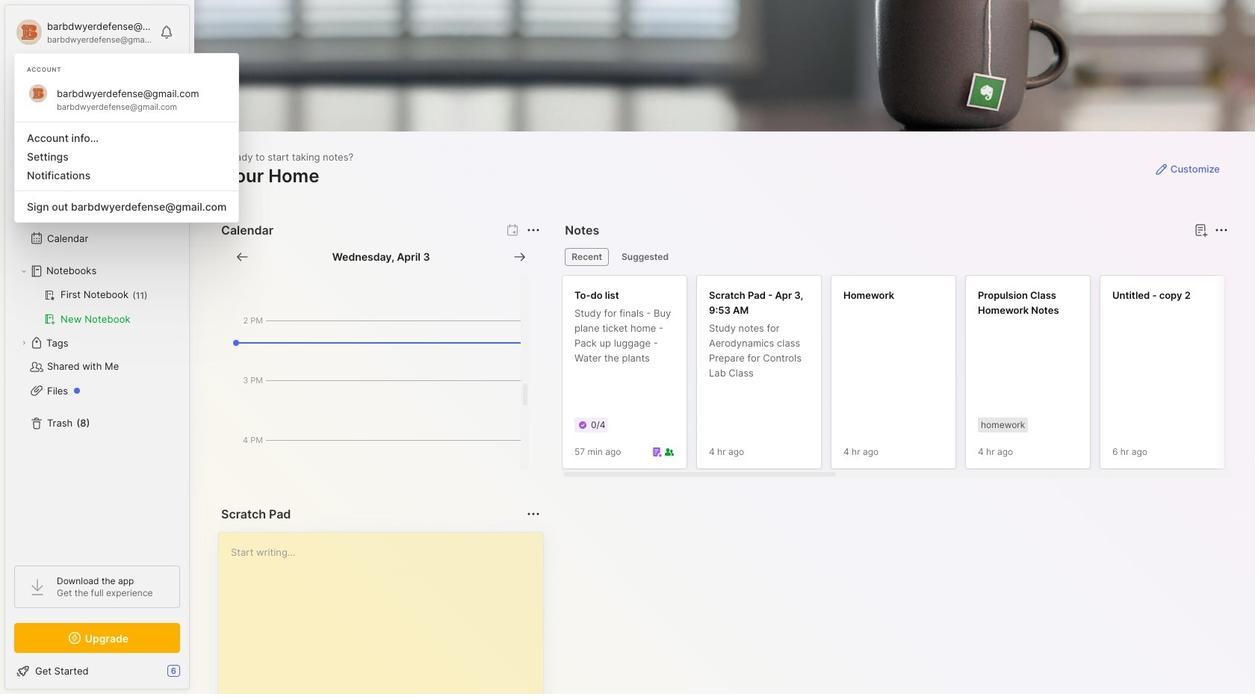 Task type: locate. For each thing, give the bounding box(es) containing it.
tree inside main element
[[5, 146, 189, 552]]

None search field
[[41, 74, 167, 92]]

more actions image
[[525, 221, 543, 239], [1213, 221, 1231, 239], [525, 505, 543, 523]]

Help and Learning task checklist field
[[5, 659, 189, 683]]

row group
[[562, 275, 1256, 478]]

group
[[14, 283, 179, 331]]

Search text field
[[41, 76, 167, 90]]

Choose date to view field
[[332, 250, 430, 265]]

More actions field
[[524, 220, 544, 241], [1212, 220, 1233, 241], [524, 504, 544, 525]]

tab list
[[565, 248, 1227, 266]]

none search field inside main element
[[41, 74, 167, 92]]

tab
[[565, 248, 609, 266], [615, 248, 676, 266]]

0 horizontal spatial tab
[[565, 248, 609, 266]]

dropdown list menu
[[15, 116, 239, 216]]

main element
[[0, 0, 194, 694]]

1 horizontal spatial tab
[[615, 248, 676, 266]]

tree
[[5, 146, 189, 552]]

expand tags image
[[19, 339, 28, 348]]



Task type: describe. For each thing, give the bounding box(es) containing it.
click to collapse image
[[189, 667, 200, 685]]

group inside tree
[[14, 283, 179, 331]]

2 tab from the left
[[615, 248, 676, 266]]

Account field
[[14, 17, 152, 47]]

expand notebooks image
[[19, 267, 28, 276]]

1 tab from the left
[[565, 248, 609, 266]]

Start writing… text field
[[231, 533, 543, 694]]



Task type: vqa. For each thing, say whether or not it's contained in the screenshot.
Main element
yes



